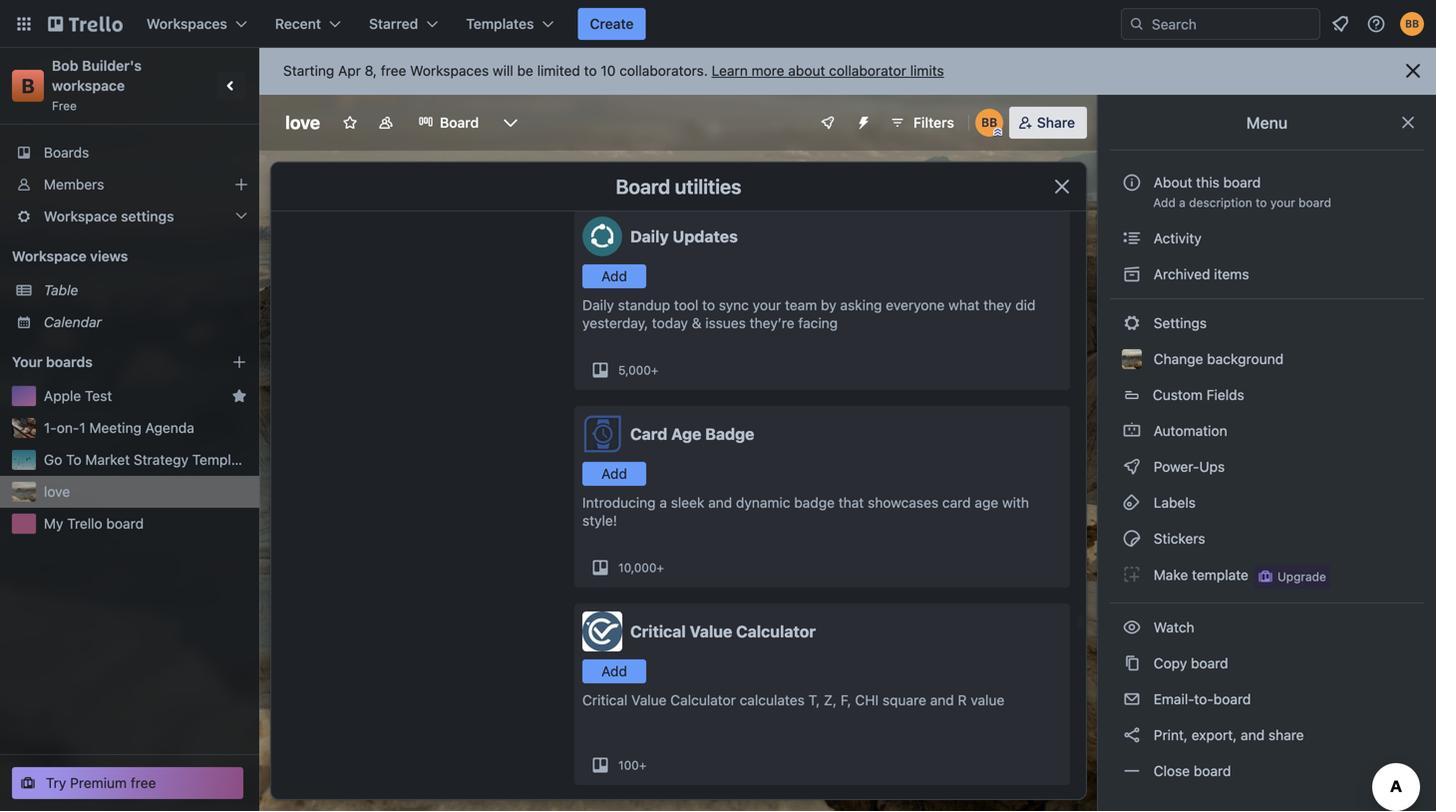 Task type: vqa. For each thing, say whether or not it's contained in the screenshot.
Marketing to the middle
no



Task type: locate. For each thing, give the bounding box(es) containing it.
0 vertical spatial and
[[709, 494, 733, 511]]

add button up introducing
[[583, 462, 647, 486]]

your
[[12, 354, 42, 370]]

board
[[1224, 174, 1261, 191], [1299, 196, 1332, 210], [106, 515, 144, 532], [1191, 655, 1229, 672], [1214, 691, 1252, 707], [1194, 763, 1232, 779]]

add down about
[[1154, 196, 1176, 210]]

1 vertical spatial +
[[657, 561, 665, 575]]

b
[[21, 74, 35, 97]]

workspaces up board link
[[410, 62, 489, 79]]

critical for critical value calculator calculates t, z, f, chi square and r value
[[583, 692, 628, 708]]

0 vertical spatial workspace
[[44, 208, 117, 224]]

sm image for copy board
[[1122, 654, 1142, 673]]

2 horizontal spatial and
[[1241, 727, 1265, 743]]

workspaces up workspace navigation collapse icon
[[147, 15, 227, 32]]

2 sm image from the top
[[1122, 421, 1142, 441]]

settings
[[1150, 315, 1207, 331]]

about
[[1154, 174, 1193, 191]]

critical down 10,000 + on the bottom left
[[631, 622, 686, 641]]

starting apr 8, free workspaces will be limited to 10 collaborators. learn more about collaborator limits
[[283, 62, 945, 79]]

0 vertical spatial workspaces
[[147, 15, 227, 32]]

2 vertical spatial and
[[1241, 727, 1265, 743]]

1 vertical spatial to
[[1256, 196, 1268, 210]]

0 vertical spatial your
[[1271, 196, 1296, 210]]

0 vertical spatial add button
[[583, 264, 647, 288]]

free inside the try premium free button
[[131, 775, 156, 791]]

workspaces
[[147, 15, 227, 32], [410, 62, 489, 79]]

search image
[[1129, 16, 1145, 32]]

1 horizontal spatial love
[[285, 112, 320, 133]]

to up 'activity' link
[[1256, 196, 1268, 210]]

0 horizontal spatial value
[[632, 692, 667, 708]]

2 vertical spatial to
[[703, 297, 715, 313]]

a
[[1180, 196, 1186, 210], [660, 494, 667, 511]]

t,
[[809, 692, 820, 708]]

sm image for automation
[[1122, 421, 1142, 441]]

1 vertical spatial add button
[[583, 462, 647, 486]]

dynamic
[[736, 494, 791, 511]]

your up they're
[[753, 297, 781, 313]]

0 vertical spatial a
[[1180, 196, 1186, 210]]

0 horizontal spatial love
[[44, 483, 70, 500]]

r
[[958, 692, 967, 708]]

board up the print, export, and share
[[1214, 691, 1252, 707]]

1 add button from the top
[[583, 264, 647, 288]]

sm image inside settings link
[[1122, 313, 1142, 333]]

0 vertical spatial love
[[285, 112, 320, 133]]

1 vertical spatial love
[[44, 483, 70, 500]]

0 vertical spatial free
[[381, 62, 406, 79]]

your boards with 5 items element
[[12, 350, 202, 374]]

2 sm image from the top
[[1122, 313, 1142, 333]]

print, export, and share link
[[1111, 719, 1425, 751]]

workspaces button
[[135, 8, 259, 40]]

daily for daily standup tool to sync your team by asking everyone what they did yesterday, today & issues they're facing
[[583, 297, 614, 313]]

value for critical value calculator calculates t, z, f, chi square and r value
[[632, 692, 667, 708]]

1 sm image from the top
[[1122, 228, 1142, 248]]

calculator up calculates
[[736, 622, 816, 641]]

0 horizontal spatial workspaces
[[147, 15, 227, 32]]

sm image for email-to-board
[[1122, 689, 1142, 709]]

100
[[619, 758, 639, 772]]

sm image inside close board link
[[1122, 761, 1142, 781]]

critical up 100
[[583, 692, 628, 708]]

sm image left archived
[[1122, 264, 1142, 284]]

calculator
[[736, 622, 816, 641], [671, 692, 736, 708]]

sm image for close board
[[1122, 761, 1142, 781]]

sm image for activity
[[1122, 228, 1142, 248]]

1 sm image from the top
[[1122, 264, 1142, 284]]

1-on-1 meeting agenda
[[44, 420, 194, 436]]

0 vertical spatial daily
[[631, 227, 669, 246]]

sm image left copy
[[1122, 654, 1142, 673]]

calculates
[[740, 692, 805, 708]]

10,000
[[619, 561, 657, 575]]

badge
[[706, 425, 755, 444]]

0 vertical spatial critical
[[631, 622, 686, 641]]

background
[[1208, 351, 1284, 367]]

love
[[285, 112, 320, 133], [44, 483, 70, 500]]

1 vertical spatial a
[[660, 494, 667, 511]]

workspace up table
[[12, 248, 87, 264]]

0 vertical spatial value
[[690, 622, 733, 641]]

0 horizontal spatial bob builder (bobbuilder40) image
[[976, 109, 1004, 137]]

sm image left labels
[[1122, 493, 1142, 513]]

sm image left print,
[[1122, 725, 1142, 745]]

5 sm image from the top
[[1122, 565, 1142, 585]]

email-to-board
[[1150, 691, 1252, 707]]

your inside daily standup tool to sync your team by asking everyone what they did yesterday, today & issues they're facing
[[753, 297, 781, 313]]

sm image
[[1122, 228, 1142, 248], [1122, 313, 1142, 333], [1122, 457, 1142, 477], [1122, 529, 1142, 549], [1122, 565, 1142, 585], [1122, 618, 1142, 638], [1122, 725, 1142, 745]]

sm image left watch
[[1122, 618, 1142, 638]]

sm image
[[1122, 264, 1142, 284], [1122, 421, 1142, 441], [1122, 493, 1142, 513], [1122, 654, 1142, 673], [1122, 689, 1142, 709], [1122, 761, 1142, 781]]

labels
[[1150, 494, 1196, 511]]

recent button
[[263, 8, 353, 40]]

board up daily updates
[[616, 175, 671, 198]]

add inside about this board add a description to your board
[[1154, 196, 1176, 210]]

1 horizontal spatial workspaces
[[410, 62, 489, 79]]

6 sm image from the top
[[1122, 618, 1142, 638]]

1
[[79, 420, 86, 436]]

calculator left calculates
[[671, 692, 736, 708]]

daily up yesterday,
[[583, 297, 614, 313]]

change background
[[1150, 351, 1284, 367]]

1 horizontal spatial free
[[381, 62, 406, 79]]

0 horizontal spatial to
[[584, 62, 597, 79]]

3 sm image from the top
[[1122, 457, 1142, 477]]

1 vertical spatial board
[[616, 175, 671, 198]]

updates
[[673, 227, 738, 246]]

tool
[[674, 297, 699, 313]]

1 vertical spatial critical
[[583, 692, 628, 708]]

0 horizontal spatial daily
[[583, 297, 614, 313]]

0 horizontal spatial and
[[709, 494, 733, 511]]

card
[[943, 494, 971, 511]]

bob builder (bobbuilder40) image right open information menu icon
[[1401, 12, 1425, 36]]

workspace views
[[12, 248, 128, 264]]

try
[[46, 775, 66, 791]]

1 horizontal spatial critical
[[631, 622, 686, 641]]

collaborators.
[[620, 62, 708, 79]]

starred
[[369, 15, 418, 32]]

free right premium
[[131, 775, 156, 791]]

facing
[[799, 315, 838, 331]]

4 sm image from the top
[[1122, 654, 1142, 673]]

add button for card
[[583, 462, 647, 486]]

add for card age badge
[[602, 465, 627, 482]]

0 horizontal spatial a
[[660, 494, 667, 511]]

sm image left settings
[[1122, 313, 1142, 333]]

0 horizontal spatial critical
[[583, 692, 628, 708]]

sleek
[[671, 494, 705, 511]]

+ for badge
[[657, 561, 665, 575]]

primary element
[[0, 0, 1437, 48]]

be
[[517, 62, 534, 79]]

automation image
[[848, 107, 876, 135]]

3 add button from the top
[[583, 660, 647, 683]]

1 vertical spatial workspace
[[12, 248, 87, 264]]

apple test link
[[44, 386, 224, 406]]

table link
[[44, 280, 247, 300]]

8,
[[365, 62, 377, 79]]

and right 'sleek'
[[709, 494, 733, 511]]

views
[[90, 248, 128, 264]]

settings link
[[1111, 307, 1425, 339]]

5 sm image from the top
[[1122, 689, 1142, 709]]

today
[[652, 315, 688, 331]]

1 horizontal spatial value
[[690, 622, 733, 641]]

4 sm image from the top
[[1122, 529, 1142, 549]]

2 horizontal spatial to
[[1256, 196, 1268, 210]]

1 vertical spatial calculator
[[671, 692, 736, 708]]

1 horizontal spatial board
[[616, 175, 671, 198]]

daily updates
[[631, 227, 738, 246]]

0 vertical spatial calculator
[[736, 622, 816, 641]]

workspace inside workspace settings dropdown button
[[44, 208, 117, 224]]

sm image inside print, export, and share link
[[1122, 725, 1142, 745]]

2 add button from the top
[[583, 462, 647, 486]]

sm image inside labels link
[[1122, 493, 1142, 513]]

3 sm image from the top
[[1122, 493, 1142, 513]]

print,
[[1154, 727, 1188, 743]]

add button
[[583, 264, 647, 288], [583, 462, 647, 486], [583, 660, 647, 683]]

daily left updates
[[631, 227, 669, 246]]

add up introducing
[[602, 465, 627, 482]]

go to market strategy template
[[44, 451, 251, 468]]

sm image inside power-ups link
[[1122, 457, 1142, 477]]

custom
[[1153, 387, 1203, 403]]

sm image left email-
[[1122, 689, 1142, 709]]

free
[[381, 62, 406, 79], [131, 775, 156, 791]]

sm image left power-
[[1122, 457, 1142, 477]]

sm image for stickers
[[1122, 529, 1142, 549]]

to left 10
[[584, 62, 597, 79]]

archived items
[[1150, 266, 1250, 282]]

add up 100
[[602, 663, 627, 679]]

make
[[1154, 567, 1189, 583]]

add button up standup
[[583, 264, 647, 288]]

sm image left close at bottom right
[[1122, 761, 1142, 781]]

0 horizontal spatial calculator
[[671, 692, 736, 708]]

add button for daily
[[583, 264, 647, 288]]

collaborator
[[829, 62, 907, 79]]

to right tool
[[703, 297, 715, 313]]

power-ups
[[1150, 458, 1229, 475]]

sm image inside copy board link
[[1122, 654, 1142, 673]]

limits
[[911, 62, 945, 79]]

bob builder (bobbuilder40) image inside 'primary' 'element'
[[1401, 12, 1425, 36]]

1 vertical spatial value
[[632, 692, 667, 708]]

sm image inside "email-to-board" link
[[1122, 689, 1142, 709]]

add up standup
[[602, 268, 627, 284]]

sm image left activity
[[1122, 228, 1142, 248]]

copy board link
[[1111, 648, 1425, 679]]

bob builder (bobbuilder40) image
[[1401, 12, 1425, 36], [976, 109, 1004, 137]]

1 horizontal spatial and
[[931, 692, 955, 708]]

sm image inside archived items link
[[1122, 264, 1142, 284]]

sm image inside stickers link
[[1122, 529, 1142, 549]]

0 vertical spatial board
[[440, 114, 479, 131]]

1 vertical spatial free
[[131, 775, 156, 791]]

0 horizontal spatial board
[[440, 114, 479, 131]]

free right 8,
[[381, 62, 406, 79]]

sm image left automation
[[1122, 421, 1142, 441]]

sm image for archived items
[[1122, 264, 1142, 284]]

starred button
[[357, 8, 450, 40]]

1 vertical spatial your
[[753, 297, 781, 313]]

Search field
[[1145, 9, 1320, 39]]

sync
[[719, 297, 749, 313]]

1 vertical spatial daily
[[583, 297, 614, 313]]

boards link
[[0, 137, 259, 169]]

sm image left stickers
[[1122, 529, 1142, 549]]

workspace navigation collapse icon image
[[218, 72, 245, 100]]

workspace for workspace views
[[12, 248, 87, 264]]

add for critical value calculator
[[602, 663, 627, 679]]

automation
[[1150, 423, 1228, 439]]

board down export,
[[1194, 763, 1232, 779]]

1 horizontal spatial a
[[1180, 196, 1186, 210]]

and left r
[[931, 692, 955, 708]]

1 horizontal spatial daily
[[631, 227, 669, 246]]

your up 'activity' link
[[1271, 196, 1296, 210]]

your
[[1271, 196, 1296, 210], [753, 297, 781, 313]]

sm image inside 'automation' link
[[1122, 421, 1142, 441]]

board left customize views image
[[440, 114, 479, 131]]

1 horizontal spatial to
[[703, 297, 715, 313]]

bob builder (bobbuilder40) image right filters
[[976, 109, 1004, 137]]

0 horizontal spatial free
[[131, 775, 156, 791]]

0 vertical spatial to
[[584, 62, 597, 79]]

to inside about this board add a description to your board
[[1256, 196, 1268, 210]]

sm image inside watch link
[[1122, 618, 1142, 638]]

create button
[[578, 8, 646, 40]]

description
[[1190, 196, 1253, 210]]

print, export, and share
[[1150, 727, 1305, 743]]

to inside daily standup tool to sync your team by asking everyone what they did yesterday, today & issues they're facing
[[703, 297, 715, 313]]

1 horizontal spatial your
[[1271, 196, 1296, 210]]

your boards
[[12, 354, 93, 370]]

about
[[789, 62, 826, 79]]

critical for critical value calculator
[[631, 622, 686, 641]]

a down about
[[1180, 196, 1186, 210]]

workspace down 'members'
[[44, 208, 117, 224]]

f,
[[841, 692, 852, 708]]

labels link
[[1111, 487, 1425, 519]]

to
[[66, 451, 82, 468]]

calculator for critical value calculator
[[736, 622, 816, 641]]

7 sm image from the top
[[1122, 725, 1142, 745]]

0 horizontal spatial your
[[753, 297, 781, 313]]

template
[[1193, 567, 1249, 583]]

6 sm image from the top
[[1122, 761, 1142, 781]]

a left 'sleek'
[[660, 494, 667, 511]]

2 vertical spatial +
[[639, 758, 647, 772]]

and
[[709, 494, 733, 511], [931, 692, 955, 708], [1241, 727, 1265, 743]]

power ups image
[[820, 115, 836, 131]]

2 vertical spatial add button
[[583, 660, 647, 683]]

0 vertical spatial bob builder (bobbuilder40) image
[[1401, 12, 1425, 36]]

square
[[883, 692, 927, 708]]

on-
[[57, 420, 79, 436]]

daily inside daily standup tool to sync your team by asking everyone what they did yesterday, today & issues they're facing
[[583, 297, 614, 313]]

1 horizontal spatial calculator
[[736, 622, 816, 641]]

1 horizontal spatial bob builder (bobbuilder40) image
[[1401, 12, 1425, 36]]

love left star or unstar board icon
[[285, 112, 320, 133]]

custom fields
[[1153, 387, 1245, 403]]

sm image inside 'activity' link
[[1122, 228, 1142, 248]]

issues
[[706, 315, 746, 331]]

love up my
[[44, 483, 70, 500]]

add button up 100
[[583, 660, 647, 683]]

members
[[44, 176, 104, 193]]

sm image for labels
[[1122, 493, 1142, 513]]

and left share
[[1241, 727, 1265, 743]]

sm image left make
[[1122, 565, 1142, 585]]



Task type: describe. For each thing, give the bounding box(es) containing it.
apr
[[338, 62, 361, 79]]

copy
[[1154, 655, 1188, 672]]

try premium free
[[46, 775, 156, 791]]

a inside introducing a sleek and dynamic badge that showcases card age with style!
[[660, 494, 667, 511]]

board utilities
[[616, 175, 742, 198]]

sm image for make template
[[1122, 565, 1142, 585]]

star or unstar board image
[[342, 115, 358, 131]]

age
[[975, 494, 999, 511]]

my trello board
[[44, 515, 144, 532]]

0 vertical spatial +
[[651, 363, 659, 377]]

&
[[692, 315, 702, 331]]

watch
[[1150, 619, 1199, 636]]

utilities
[[675, 175, 742, 198]]

1-
[[44, 420, 57, 436]]

stickers
[[1150, 530, 1206, 547]]

change
[[1154, 351, 1204, 367]]

board link
[[406, 107, 491, 139]]

to-
[[1195, 691, 1214, 707]]

learn
[[712, 62, 748, 79]]

asking
[[841, 297, 882, 313]]

card age badge
[[631, 425, 755, 444]]

age
[[672, 425, 702, 444]]

introducing a sleek and dynamic badge that showcases card age with style!
[[583, 494, 1030, 529]]

boards
[[46, 354, 93, 370]]

1 vertical spatial workspaces
[[410, 62, 489, 79]]

my trello board link
[[44, 514, 247, 534]]

chi
[[855, 692, 879, 708]]

about this board add a description to your board
[[1154, 174, 1332, 210]]

they're
[[750, 315, 795, 331]]

calendar
[[44, 314, 102, 330]]

power-
[[1154, 458, 1200, 475]]

board for board
[[440, 114, 479, 131]]

open information menu image
[[1367, 14, 1387, 34]]

recent
[[275, 15, 321, 32]]

board up 'activity' link
[[1299, 196, 1332, 210]]

automation link
[[1111, 415, 1425, 447]]

workspace for workspace settings
[[44, 208, 117, 224]]

this member is an admin of this board. image
[[994, 128, 1003, 137]]

workspace visible image
[[378, 115, 394, 131]]

upgrade
[[1278, 570, 1327, 584]]

change background link
[[1111, 343, 1425, 375]]

trello
[[67, 515, 103, 532]]

they
[[984, 297, 1012, 313]]

builder's
[[82, 57, 142, 74]]

+ for calculator
[[639, 758, 647, 772]]

1-on-1 meeting agenda link
[[44, 418, 247, 438]]

and inside introducing a sleek and dynamic badge that showcases card age with style!
[[709, 494, 733, 511]]

sm image for print, export, and share
[[1122, 725, 1142, 745]]

board up description
[[1224, 174, 1261, 191]]

power-ups link
[[1111, 451, 1425, 483]]

filters
[[914, 114, 955, 131]]

premium
[[70, 775, 127, 791]]

strategy
[[134, 451, 189, 468]]

calculator for critical value calculator calculates t, z, f, chi square and r value
[[671, 692, 736, 708]]

with
[[1003, 494, 1030, 511]]

love inside love text box
[[285, 112, 320, 133]]

workspace
[[52, 77, 125, 94]]

5,000
[[619, 363, 651, 377]]

members link
[[0, 169, 259, 201]]

board up to-
[[1191, 655, 1229, 672]]

settings
[[121, 208, 174, 224]]

starred icon image
[[231, 388, 247, 404]]

limited
[[537, 62, 581, 79]]

fields
[[1207, 387, 1245, 403]]

card
[[631, 425, 668, 444]]

daily for daily updates
[[631, 227, 669, 246]]

stickers link
[[1111, 523, 1425, 555]]

style!
[[583, 512, 618, 529]]

customize views image
[[501, 113, 521, 133]]

everyone
[[886, 297, 945, 313]]

showcases
[[868, 494, 939, 511]]

your inside about this board add a description to your board
[[1271, 196, 1296, 210]]

learn more about collaborator limits link
[[712, 62, 945, 79]]

meeting
[[89, 420, 142, 436]]

share
[[1037, 114, 1076, 131]]

Board name text field
[[275, 107, 330, 139]]

board for board utilities
[[616, 175, 671, 198]]

bob builder's workspace link
[[52, 57, 145, 94]]

10
[[601, 62, 616, 79]]

value for critical value calculator
[[690, 622, 733, 641]]

a inside about this board add a description to your board
[[1180, 196, 1186, 210]]

sm image for power-ups
[[1122, 457, 1142, 477]]

yesterday,
[[583, 315, 649, 331]]

back to home image
[[48, 8, 123, 40]]

b link
[[12, 70, 44, 102]]

agenda
[[145, 420, 194, 436]]

board down "love" link on the bottom of the page
[[106, 515, 144, 532]]

sm image for watch
[[1122, 618, 1142, 638]]

share button
[[1010, 107, 1088, 139]]

1 vertical spatial and
[[931, 692, 955, 708]]

my
[[44, 515, 63, 532]]

close
[[1154, 763, 1191, 779]]

workspace settings
[[44, 208, 174, 224]]

daily standup tool to sync your team by asking everyone what they did yesterday, today & issues they're facing
[[583, 297, 1036, 331]]

sm image for settings
[[1122, 313, 1142, 333]]

add for daily updates
[[602, 268, 627, 284]]

workspaces inside dropdown button
[[147, 15, 227, 32]]

custom fields button
[[1111, 379, 1425, 411]]

add button for critical
[[583, 660, 647, 683]]

close board link
[[1111, 755, 1425, 787]]

test
[[85, 388, 112, 404]]

go to market strategy template link
[[44, 450, 251, 470]]

did
[[1016, 297, 1036, 313]]

1 vertical spatial bob builder (bobbuilder40) image
[[976, 109, 1004, 137]]

try premium free button
[[12, 767, 243, 799]]

templates
[[466, 15, 534, 32]]

export,
[[1192, 727, 1238, 743]]

copy board
[[1150, 655, 1229, 672]]

more
[[752, 62, 785, 79]]

go
[[44, 451, 62, 468]]

5,000 +
[[619, 363, 659, 377]]

0 notifications image
[[1329, 12, 1353, 36]]

items
[[1215, 266, 1250, 282]]

standup
[[618, 297, 671, 313]]

love link
[[44, 482, 247, 502]]

add board image
[[231, 354, 247, 370]]



